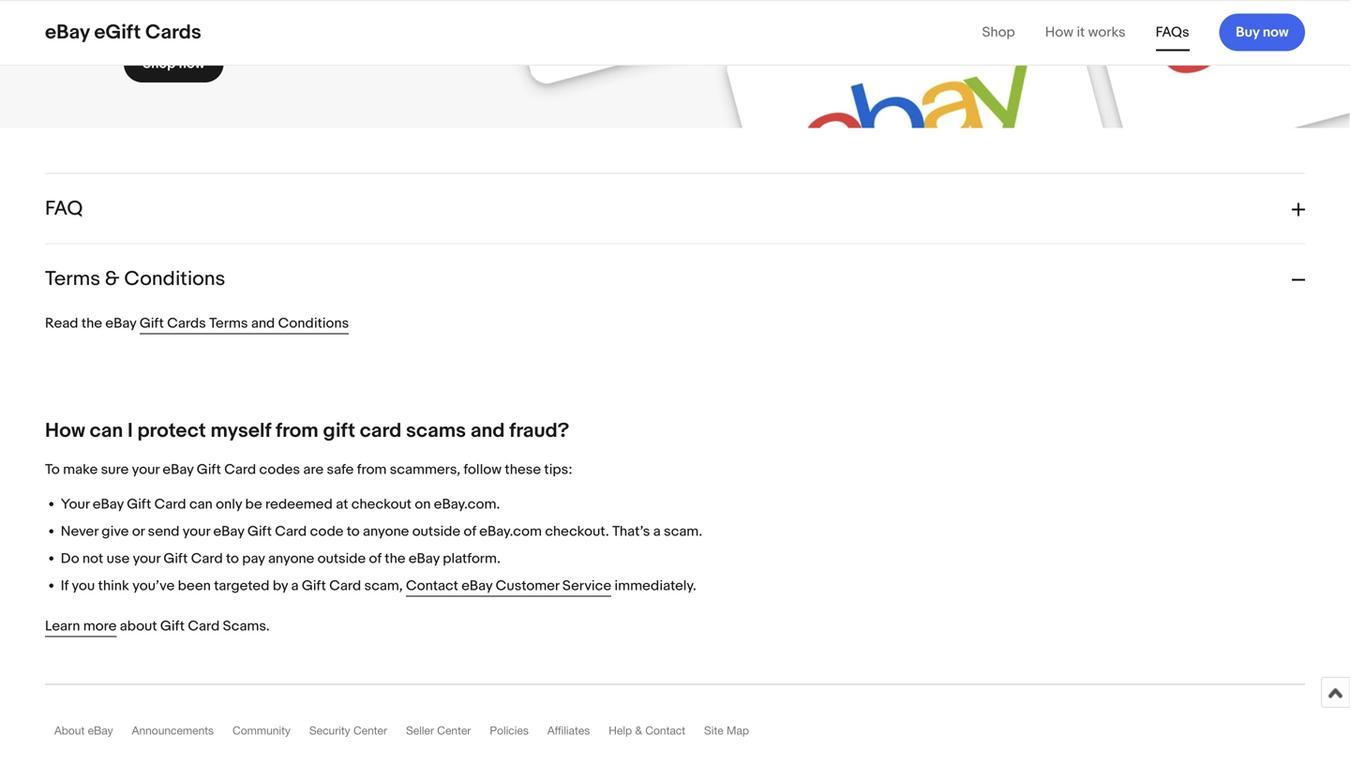 Task type: vqa. For each thing, say whether or not it's contained in the screenshot.
Tools
no



Task type: describe. For each thing, give the bounding box(es) containing it.
1 horizontal spatial of
[[464, 523, 476, 540]]

never give or send your ebay gift card code to anyone outside of ebay.com     checkout. that's a scam.
[[61, 523, 703, 540]]

how for how it works
[[1046, 24, 1074, 41]]

ebay down terms & conditions
[[105, 315, 136, 332]]

seller
[[406, 724, 434, 737]]

now for buy now
[[1263, 24, 1289, 41]]

gift cards terms and conditions link
[[140, 314, 349, 334]]

seller center
[[406, 724, 471, 737]]

be
[[245, 496, 262, 513]]

terms inside dropdown button
[[45, 267, 100, 291]]

fraud?
[[510, 419, 570, 443]]

1 vertical spatial to
[[226, 551, 239, 567]]

security center link
[[309, 724, 406, 746]]

1 vertical spatial cards
[[167, 315, 206, 332]]

0 vertical spatial can
[[90, 419, 123, 443]]

faqs
[[1156, 24, 1190, 41]]

about ebay link
[[54, 724, 132, 746]]

to
[[45, 461, 60, 478]]

about
[[120, 618, 157, 635]]

make
[[63, 461, 98, 478]]

shop now
[[143, 55, 205, 72]]

ebay down platform.
[[462, 578, 493, 595]]

community link
[[233, 724, 309, 746]]

ebay right about
[[88, 724, 113, 737]]

card up only
[[224, 461, 256, 478]]

gift right about
[[160, 618, 185, 635]]

on
[[415, 496, 431, 513]]

gift down send
[[164, 551, 188, 567]]

gift up or
[[127, 496, 151, 513]]

by
[[273, 578, 288, 595]]

if you think you've been targeted by a gift card scam, contact ebay customer service immediately.
[[61, 578, 697, 595]]

learn more about gift card scams.
[[45, 618, 270, 635]]

customer
[[496, 578, 560, 595]]

not
[[82, 551, 103, 567]]

shop link
[[983, 24, 1016, 41]]

how can i protect myself from gift card scams and fraud?
[[45, 419, 570, 443]]

i
[[128, 419, 133, 443]]

1 vertical spatial outside
[[318, 551, 366, 567]]

give
[[101, 523, 129, 540]]

seller center link
[[406, 724, 490, 746]]

scams.
[[223, 618, 270, 635]]

about
[[54, 724, 85, 737]]

card left scam,
[[329, 578, 361, 595]]

gift down "be"
[[248, 523, 272, 540]]

policies
[[490, 724, 529, 737]]

gift up only
[[197, 461, 221, 478]]

card up been
[[191, 551, 223, 567]]

now for shop now
[[179, 55, 205, 72]]

if
[[61, 578, 69, 595]]

or
[[132, 523, 145, 540]]

announcements
[[132, 724, 214, 737]]

faqs link
[[1156, 24, 1190, 41]]

how it works link
[[1046, 24, 1126, 41]]

1 horizontal spatial contact
[[646, 724, 686, 737]]

tips:
[[544, 461, 573, 478]]

center for security center
[[354, 724, 387, 737]]

faq
[[45, 196, 83, 221]]

0 horizontal spatial of
[[369, 551, 382, 567]]

& for conditions
[[105, 267, 120, 291]]

affiliates
[[548, 724, 590, 737]]

1 horizontal spatial can
[[189, 496, 213, 513]]

are
[[303, 461, 324, 478]]

faq button
[[45, 174, 1306, 243]]

pay
[[242, 551, 265, 567]]

card down redeemed
[[275, 523, 307, 540]]

that's
[[612, 523, 650, 540]]

1 horizontal spatial to
[[347, 523, 360, 540]]

ebay up give
[[93, 496, 124, 513]]

protect
[[137, 419, 206, 443]]

affiliates link
[[548, 724, 609, 746]]

gift down terms & conditions
[[140, 315, 164, 332]]

codes
[[259, 461, 300, 478]]

ebay egift cards
[[45, 20, 201, 45]]

shop now link
[[0, 0, 1351, 128]]

1 vertical spatial terms
[[209, 315, 248, 332]]

ebay.com.
[[434, 496, 500, 513]]

map
[[727, 724, 750, 737]]

ebay down protect
[[163, 461, 194, 478]]

how it works
[[1046, 24, 1126, 41]]

0 vertical spatial a
[[654, 523, 661, 540]]

think
[[98, 578, 129, 595]]

read
[[45, 315, 78, 332]]

shop for shop now
[[143, 55, 176, 72]]

announcements link
[[132, 724, 233, 746]]

card down been
[[188, 618, 220, 635]]

ebay left egift
[[45, 20, 90, 45]]

site
[[704, 724, 724, 737]]

security center
[[309, 724, 387, 737]]

1 vertical spatial your
[[183, 523, 210, 540]]

checkout
[[352, 496, 412, 513]]

scam.
[[664, 523, 703, 540]]

checkout.
[[545, 523, 609, 540]]

how for how can i protect myself from gift card scams and fraud?
[[45, 419, 85, 443]]

contact ebay customer service link
[[406, 576, 612, 597]]



Task type: locate. For each thing, give the bounding box(es) containing it.
1 horizontal spatial the
[[385, 551, 406, 567]]

1 horizontal spatial &
[[635, 724, 643, 737]]

0 vertical spatial cards
[[145, 20, 201, 45]]

how left it
[[1046, 24, 1074, 41]]

shop for shop link
[[983, 24, 1016, 41]]

can left only
[[189, 496, 213, 513]]

never
[[61, 523, 98, 540]]

safe
[[327, 461, 354, 478]]

sure
[[101, 461, 129, 478]]

terms
[[45, 267, 100, 291], [209, 315, 248, 332]]

the up scam,
[[385, 551, 406, 567]]

0 horizontal spatial anyone
[[268, 551, 315, 567]]

0 horizontal spatial conditions
[[124, 267, 225, 291]]

1 vertical spatial contact
[[646, 724, 686, 737]]

your right sure
[[132, 461, 160, 478]]

your right send
[[183, 523, 210, 540]]

1 horizontal spatial outside
[[412, 523, 461, 540]]

1 vertical spatial can
[[189, 496, 213, 513]]

1 horizontal spatial center
[[437, 724, 471, 737]]

now down ebay egift cards
[[179, 55, 205, 72]]

1 horizontal spatial anyone
[[363, 523, 409, 540]]

your up you've on the left bottom of page
[[133, 551, 160, 567]]

1 vertical spatial how
[[45, 419, 85, 443]]

your
[[61, 496, 90, 513]]

gift right the by
[[302, 578, 326, 595]]

cards down terms & conditions
[[167, 315, 206, 332]]

works
[[1089, 24, 1126, 41]]

0 horizontal spatial a
[[291, 578, 299, 595]]

& inside dropdown button
[[105, 267, 120, 291]]

0 horizontal spatial and
[[251, 315, 275, 332]]

learn more link
[[45, 617, 117, 637]]

0 vertical spatial of
[[464, 523, 476, 540]]

1 horizontal spatial a
[[654, 523, 661, 540]]

do not use your gift card to pay anyone outside of the ebay platform.
[[61, 551, 501, 567]]

can left i
[[90, 419, 123, 443]]

0 horizontal spatial the
[[81, 315, 102, 332]]

0 vertical spatial now
[[1263, 24, 1289, 41]]

terms & conditions
[[45, 267, 225, 291]]

a right that's
[[654, 523, 661, 540]]

follow
[[464, 461, 502, 478]]

how up to at the left bottom of page
[[45, 419, 85, 443]]

at
[[336, 496, 348, 513]]

scam,
[[364, 578, 403, 595]]

1 horizontal spatial from
[[357, 461, 387, 478]]

2 center from the left
[[437, 724, 471, 737]]

it
[[1077, 24, 1086, 41]]

0 horizontal spatial from
[[276, 419, 319, 443]]

0 vertical spatial conditions
[[124, 267, 225, 291]]

0 vertical spatial your
[[132, 461, 160, 478]]

to
[[347, 523, 360, 540], [226, 551, 239, 567]]

1 horizontal spatial terms
[[209, 315, 248, 332]]

your ebay gift card can only be redeemed at checkout on ebay.com.
[[61, 496, 500, 513]]

a
[[654, 523, 661, 540], [291, 578, 299, 595]]

conditions
[[124, 267, 225, 291], [278, 315, 349, 332]]

shop down ebay egift cards
[[143, 55, 176, 72]]

outside down code
[[318, 551, 366, 567]]

community
[[233, 724, 291, 737]]

1 vertical spatial shop
[[143, 55, 176, 72]]

gift
[[323, 419, 355, 443]]

0 horizontal spatial shop
[[143, 55, 176, 72]]

contact right help
[[646, 724, 686, 737]]

0 vertical spatial how
[[1046, 24, 1074, 41]]

only
[[216, 496, 242, 513]]

1 horizontal spatial now
[[1263, 24, 1289, 41]]

0 vertical spatial from
[[276, 419, 319, 443]]

outside
[[412, 523, 461, 540], [318, 551, 366, 567]]

0 vertical spatial and
[[251, 315, 275, 332]]

scams
[[406, 419, 466, 443]]

0 vertical spatial to
[[347, 523, 360, 540]]

your for ebay
[[132, 461, 160, 478]]

shop now button
[[124, 45, 224, 83]]

cards
[[145, 20, 201, 45], [167, 315, 206, 332]]

1 vertical spatial a
[[291, 578, 299, 595]]

0 vertical spatial terms
[[45, 267, 100, 291]]

contact down platform.
[[406, 578, 459, 595]]

1 vertical spatial conditions
[[278, 315, 349, 332]]

myself
[[211, 419, 271, 443]]

to right code
[[347, 523, 360, 540]]

0 vertical spatial &
[[105, 267, 120, 291]]

card
[[224, 461, 256, 478], [154, 496, 186, 513], [275, 523, 307, 540], [191, 551, 223, 567], [329, 578, 361, 595], [188, 618, 220, 635]]

1 vertical spatial of
[[369, 551, 382, 567]]

outside down on
[[412, 523, 461, 540]]

use
[[107, 551, 130, 567]]

your
[[132, 461, 160, 478], [183, 523, 210, 540], [133, 551, 160, 567]]

from up to make sure your ebay gift card codes are safe from scammers, follow these   tips:
[[276, 419, 319, 443]]

1 vertical spatial now
[[179, 55, 205, 72]]

code
[[310, 523, 344, 540]]

shop inside button
[[143, 55, 176, 72]]

about ebay
[[54, 724, 113, 737]]

buy now link
[[1220, 14, 1306, 51]]

to make sure your ebay gift card codes are safe from scammers, follow these   tips:
[[45, 461, 573, 478]]

0 horizontal spatial to
[[226, 551, 239, 567]]

now inside button
[[179, 55, 205, 72]]

cards up shop now button
[[145, 20, 201, 45]]

platform.
[[443, 551, 501, 567]]

been
[[178, 578, 211, 595]]

shop left it
[[983, 24, 1016, 41]]

send
[[148, 523, 180, 540]]

center right "security"
[[354, 724, 387, 737]]

1 vertical spatial the
[[385, 551, 406, 567]]

from right safe
[[357, 461, 387, 478]]

1 horizontal spatial and
[[471, 419, 505, 443]]

1 vertical spatial anyone
[[268, 551, 315, 567]]

now
[[1263, 24, 1289, 41], [179, 55, 205, 72]]

targeted
[[214, 578, 270, 595]]

the
[[81, 315, 102, 332], [385, 551, 406, 567]]

1 vertical spatial &
[[635, 724, 643, 737]]

read the ebay gift cards terms and conditions
[[45, 315, 349, 332]]

scammers,
[[390, 461, 461, 478]]

help & contact link
[[609, 724, 704, 746]]

learn
[[45, 618, 80, 635]]

you
[[72, 578, 95, 595]]

ebay down only
[[213, 523, 244, 540]]

1 vertical spatial and
[[471, 419, 505, 443]]

site map link
[[704, 724, 768, 746]]

redeemed
[[265, 496, 333, 513]]

and
[[251, 315, 275, 332], [471, 419, 505, 443]]

card up send
[[154, 496, 186, 513]]

1 horizontal spatial how
[[1046, 24, 1074, 41]]

a right the by
[[291, 578, 299, 595]]

1 center from the left
[[354, 724, 387, 737]]

buy
[[1236, 24, 1260, 41]]

0 horizontal spatial center
[[354, 724, 387, 737]]

0 vertical spatial contact
[[406, 578, 459, 595]]

of up platform.
[[464, 523, 476, 540]]

more
[[83, 618, 117, 635]]

anyone down checkout
[[363, 523, 409, 540]]

0 horizontal spatial now
[[179, 55, 205, 72]]

you've
[[132, 578, 175, 595]]

now right buy
[[1263, 24, 1289, 41]]

buy now
[[1236, 24, 1289, 41]]

2 vertical spatial your
[[133, 551, 160, 567]]

ebay left platform.
[[409, 551, 440, 567]]

contact
[[406, 578, 459, 595], [646, 724, 686, 737]]

0 horizontal spatial how
[[45, 419, 85, 443]]

conditions inside dropdown button
[[124, 267, 225, 291]]

0 vertical spatial anyone
[[363, 523, 409, 540]]

0 horizontal spatial can
[[90, 419, 123, 443]]

how
[[1046, 24, 1074, 41], [45, 419, 85, 443]]

to left pay
[[226, 551, 239, 567]]

0 horizontal spatial terms
[[45, 267, 100, 291]]

immediately.
[[615, 578, 697, 595]]

ebay
[[45, 20, 90, 45], [105, 315, 136, 332], [163, 461, 194, 478], [93, 496, 124, 513], [213, 523, 244, 540], [409, 551, 440, 567], [462, 578, 493, 595], [88, 724, 113, 737]]

& for contact
[[635, 724, 643, 737]]

help
[[609, 724, 632, 737]]

1 horizontal spatial conditions
[[278, 315, 349, 332]]

center right seller
[[437, 724, 471, 737]]

0 horizontal spatial contact
[[406, 578, 459, 595]]

0 vertical spatial shop
[[983, 24, 1016, 41]]

anyone up the by
[[268, 551, 315, 567]]

0 horizontal spatial outside
[[318, 551, 366, 567]]

card
[[360, 419, 402, 443]]

1 horizontal spatial shop
[[983, 24, 1016, 41]]

1 vertical spatial from
[[357, 461, 387, 478]]

ebay.com
[[480, 523, 542, 540]]

egift
[[94, 20, 141, 45]]

these
[[505, 461, 541, 478]]

of up if you think you've been targeted by a gift card scam, contact ebay customer service immediately.
[[369, 551, 382, 567]]

site map
[[704, 724, 750, 737]]

policies link
[[490, 724, 548, 746]]

0 vertical spatial outside
[[412, 523, 461, 540]]

the right read
[[81, 315, 102, 332]]

0 horizontal spatial &
[[105, 267, 120, 291]]

center for seller center
[[437, 724, 471, 737]]

service
[[563, 578, 612, 595]]

0 vertical spatial the
[[81, 315, 102, 332]]

terms & conditions button
[[45, 244, 1306, 314]]

shop
[[983, 24, 1016, 41], [143, 55, 176, 72]]

help & contact
[[609, 724, 686, 737]]

do
[[61, 551, 79, 567]]

security
[[309, 724, 350, 737]]

your for gift
[[133, 551, 160, 567]]



